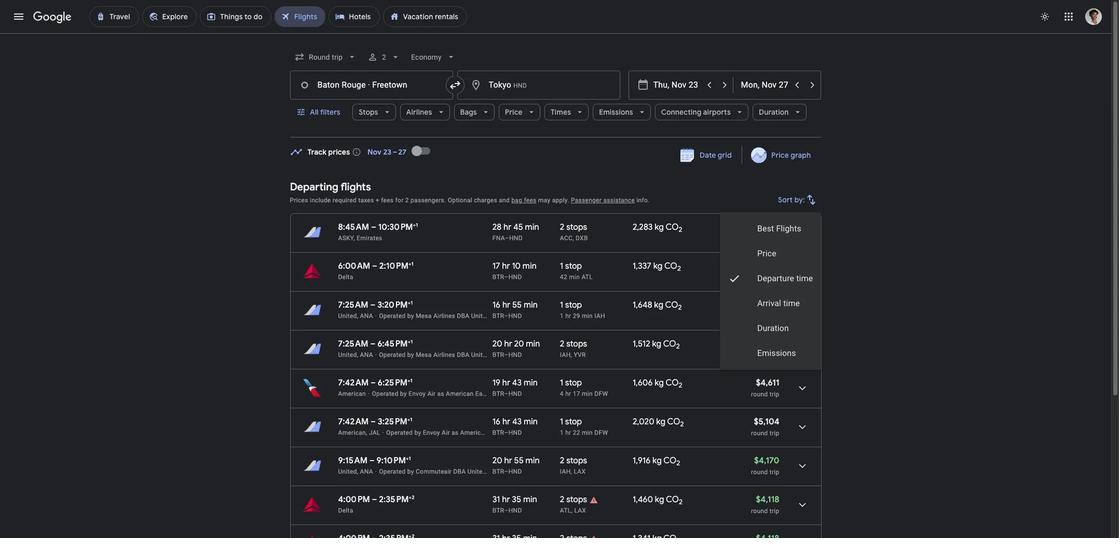 Task type: locate. For each thing, give the bounding box(es) containing it.
1 vertical spatial $4,170 round trip
[[752, 456, 780, 476]]

hnd for 16 hr 43 min
[[509, 430, 522, 437]]

1,648
[[633, 300, 653, 311]]

2 1 stop flight. element from the top
[[560, 300, 582, 312]]

co for 2,020
[[668, 417, 681, 427]]

co for 1,460
[[666, 495, 679, 505]]

united, down departure time: 7:25 am. text field
[[338, 352, 359, 359]]

16 inside "16 hr 43 min btr – hnd"
[[493, 417, 501, 427]]

1 vertical spatial 43
[[513, 417, 522, 427]]

by for 3:20 pm
[[408, 313, 414, 320]]

7 btr from the top
[[493, 507, 505, 515]]

hnd for 20 hr 55 min
[[509, 469, 522, 476]]

emissions up $4,611
[[758, 349, 797, 358]]

airlines
[[406, 108, 432, 117], [434, 313, 456, 320], [434, 352, 456, 359]]

3 1 stop flight. element from the top
[[560, 378, 582, 390]]

envoy down arrival time: 6:25 pm on  friday, november 24. text box
[[409, 391, 426, 398]]

2 vertical spatial united, ana
[[338, 469, 373, 476]]

 image down '7:25 am – 6:45 pm + 1'
[[375, 352, 377, 359]]

$4,170 for 1,512
[[755, 339, 780, 350]]

7:25 am – 6:45 pm + 1
[[338, 339, 413, 350]]

flights
[[777, 224, 802, 234]]

1 vertical spatial 17
[[573, 391, 581, 398]]

2 7:42 am from the top
[[338, 417, 369, 427]]

0 horizontal spatial air
[[428, 391, 436, 398]]

hnd down 35
[[509, 507, 522, 515]]

taxes
[[358, 197, 374, 204]]

co inside 1,512 kg co 2
[[664, 339, 677, 350]]

loading results progress bar
[[0, 33, 1112, 35]]

43 right "19"
[[513, 378, 522, 389]]

, for 20 hr 20 min
[[571, 352, 572, 359]]

co right 1,512
[[664, 339, 677, 350]]

1 4170 us dollars text field from the top
[[755, 300, 780, 311]]

1 vertical spatial 7:42 am
[[338, 417, 369, 427]]

– up emirates
[[371, 222, 376, 233]]

min inside '20 hr 55 min btr – hnd'
[[526, 456, 540, 466]]

2 stops flight. element up acc at the right of page
[[560, 222, 588, 234]]

7:25 am
[[338, 300, 369, 311], [338, 339, 369, 350]]

atl down 2 stops
[[560, 507, 572, 515]]

co inside 1,337 kg co 2
[[665, 261, 678, 272]]

envoy
[[409, 391, 426, 398], [423, 430, 440, 437]]

1 inside 7:25 am – 3:20 pm + 1
[[411, 300, 413, 306]]

0 vertical spatial emissions
[[600, 108, 634, 117]]

optional
[[448, 197, 473, 204]]

flight details. leaves baton rouge metropolitan airport at 7:42 am on thursday, november 23 and arrives at haneda airport at 3:25 pm on friday, november 24. image
[[790, 415, 815, 440]]

55 down "16 hr 43 min btr – hnd"
[[515, 456, 524, 466]]

0 vertical spatial arrival time: 2:35 pm on  saturday, november 25. text field
[[379, 495, 415, 505]]

– left 2:10 pm
[[372, 261, 378, 272]]

kg inside 1,460 kg co 2
[[655, 495, 665, 505]]

0 vertical spatial united
[[471, 313, 490, 320]]

– inside '20 hr 55 min btr – hnd'
[[505, 469, 509, 476]]

1 up "42"
[[560, 261, 564, 272]]

hnd down 45
[[510, 235, 523, 242]]

round inside the '$5,104 round trip'
[[752, 430, 768, 437]]

trip
[[770, 274, 780, 282], [770, 352, 780, 359], [770, 391, 780, 398], [770, 430, 780, 437], [770, 469, 780, 476], [770, 508, 780, 515]]

0 vertical spatial operated by mesa airlines dba united express
[[379, 313, 515, 320]]

min inside 17 hr 10 min btr – hnd
[[523, 261, 537, 272]]

0 vertical spatial total duration 31 hr 35 min. element
[[493, 495, 560, 507]]

8:45 am
[[338, 222, 369, 233]]

layover (1 of 1) is a 4 hr 17 min layover at dallas/fort worth international airport in dallas. element
[[560, 390, 628, 398]]

kg inside 1,648 kg co 2
[[655, 300, 664, 311]]

1 vertical spatial united, ana
[[338, 352, 373, 359]]

None text field
[[290, 71, 453, 100]]

hr for 16 hr 55 min
[[503, 300, 511, 311]]

2 inside 1,337 kg co 2
[[678, 264, 682, 273]]

kg inside 2,283 kg co 2
[[655, 222, 664, 233]]

hr for 20 hr 55 min
[[505, 456, 513, 466]]

1 vertical spatial duration
[[758, 324, 790, 333]]

1 vertical spatial eagle
[[490, 430, 506, 437]]

 image for 6:45 pm
[[375, 352, 377, 359]]

6 round from the top
[[752, 508, 768, 515]]

trip for 2,020
[[770, 430, 780, 437]]

1 vertical spatial operated by envoy air as american eagle
[[386, 430, 506, 437]]

1 2 stops flight. element from the top
[[560, 222, 588, 234]]

3 ana from the top
[[360, 469, 373, 476]]

1 vertical spatial time
[[784, 299, 801, 309]]

1 vertical spatial express
[[492, 352, 515, 359]]

+ inside 9:15 am – 9:10 pm + 1
[[406, 456, 409, 462]]

by for 6:45 pm
[[408, 352, 414, 359]]

round inside $4,118 round trip
[[752, 508, 768, 515]]

1 stop flight. element for 16 hr 43 min
[[560, 417, 582, 429]]

0 vertical spatial $4,170 round trip
[[752, 339, 780, 359]]

total duration 31 hr 35 min. element containing 31 hr 35 min
[[493, 495, 560, 507]]

0 vertical spatial air
[[428, 391, 436, 398]]

1 vertical spatial united
[[471, 352, 490, 359]]

dxb
[[576, 235, 588, 242]]

eagle
[[476, 391, 492, 398], [490, 430, 506, 437]]

7:42 am – 6:25 pm + 1
[[338, 378, 413, 389]]

Departure time: 7:42 AM. text field
[[338, 417, 369, 427]]

arrival
[[758, 299, 782, 309]]

2 right 1,460
[[679, 498, 683, 507]]

0 vertical spatial dfw
[[595, 391, 608, 398]]

2 vertical spatial airlines
[[434, 352, 456, 359]]

0 vertical spatial mesa
[[416, 313, 432, 320]]

hnd inside 19 hr 43 min btr – hnd
[[509, 391, 522, 398]]

– right departure time: 7:25 am. text box
[[371, 300, 376, 311]]

2 right 1,648
[[679, 303, 682, 312]]

btr for 17 hr 10 min
[[493, 274, 505, 281]]

4 trip from the top
[[770, 430, 780, 437]]

4118 US dollars text field
[[757, 495, 780, 505]]

2 mesa from the top
[[416, 352, 432, 359]]

0 vertical spatial envoy
[[409, 391, 426, 398]]

3 2 stops flight. element from the top
[[560, 456, 588, 468]]

1 horizontal spatial emissions
[[758, 349, 797, 358]]

0 vertical spatial leaves baton rouge metropolitan airport at 4:00 pm on thursday, november 23 and arrives at haneda airport at 2:35 pm on saturday, november 25. element
[[338, 495, 415, 505]]

2 inside 2 stops iah , yvr
[[560, 339, 565, 350]]

3 stops from the top
[[567, 456, 588, 466]]

43 down 19 hr 43 min btr – hnd
[[513, 417, 522, 427]]

1 leaves baton rouge metropolitan airport at 4:00 pm on thursday, november 23 and arrives at haneda airport at 2:35 pm on saturday, november 25. element from the top
[[338, 495, 415, 505]]

hnd down 10
[[509, 274, 522, 281]]

iah right 29
[[595, 313, 606, 320]]

20
[[493, 339, 503, 350], [515, 339, 524, 350], [493, 456, 503, 466]]

kg inside "2,020 kg co 2"
[[657, 417, 666, 427]]

 image
[[375, 469, 377, 476]]

leaves baton rouge metropolitan airport at 4:00 pm on thursday, november 23 and arrives at haneda airport at 2:35 pm on saturday, november 25. element containing 4:00 pm
[[338, 495, 415, 505]]

hnd inside '20 hr 20 min btr – hnd'
[[509, 352, 522, 359]]

+ for 10:30 pm
[[413, 222, 416, 229]]

leaves baton rouge metropolitan airport at 7:42 am on thursday, november 23 and arrives at haneda airport at 3:25 pm on friday, november 24. element
[[338, 417, 413, 427]]

1 vertical spatial  image
[[375, 352, 377, 359]]

1 vertical spatial airlines
[[434, 313, 456, 320]]

1 stop 1 hr 22 min dfw
[[560, 417, 608, 437]]

16 down 17 hr 10 min btr – hnd
[[493, 300, 501, 311]]

4:00 pm – 2:35 pm + 2
[[338, 495, 415, 505]]

kg inside 1,916 kg co 2
[[653, 456, 662, 466]]

1 stop flight. element
[[560, 261, 582, 273], [560, 300, 582, 312], [560, 378, 582, 390], [560, 417, 582, 429]]

swap origin and destination. image
[[449, 79, 462, 91]]

lax up 2 stops
[[574, 469, 586, 476]]

2 stops from the top
[[567, 339, 588, 350]]

1 inside 7:42 am – 6:25 pm + 1
[[411, 378, 413, 384]]

1 vertical spatial delta
[[338, 507, 354, 515]]

1 vertical spatial 4170 us dollars text field
[[755, 456, 780, 466]]

kg inside 1,512 kg co 2
[[653, 339, 662, 350]]

min right 22
[[582, 430, 593, 437]]

united, for 3:20 pm
[[338, 313, 359, 320]]

co inside 1,460 kg co 2
[[666, 495, 679, 505]]

co right 1,460
[[666, 495, 679, 505]]

1 up 4
[[560, 378, 564, 389]]

co for 1,512
[[664, 339, 677, 350]]

1 horizontal spatial fees
[[524, 197, 537, 204]]

2 dfw from the top
[[595, 430, 608, 437]]

1 vertical spatial total duration 31 hr 35 min. element
[[493, 534, 560, 539]]

2 $4,170 round trip from the top
[[752, 456, 780, 476]]

7:25 am – 3:20 pm + 1
[[338, 300, 413, 311]]

round
[[752, 274, 768, 282], [752, 352, 768, 359], [752, 391, 768, 398], [752, 430, 768, 437], [752, 469, 768, 476], [752, 508, 768, 515]]

dfw right 22
[[595, 430, 608, 437]]

0 vertical spatial  image
[[375, 313, 377, 320]]

kg inside 1,337 kg co 2
[[654, 261, 663, 272]]

hnd for 17 hr 10 min
[[509, 274, 522, 281]]

express down total duration 16 hr 55 min. "element"
[[492, 313, 515, 320]]

btr up 31
[[493, 469, 505, 476]]

55 inside '20 hr 55 min btr – hnd'
[[515, 456, 524, 466]]

1 vertical spatial price
[[772, 151, 790, 160]]

by up commuteair at the left
[[415, 430, 421, 437]]

2 2 stops flight. element from the top
[[560, 339, 588, 351]]

4
[[560, 391, 564, 398]]

1 inside the 1 stop 42 min atl
[[560, 261, 564, 272]]

hnd inside "16 hr 43 min btr – hnd"
[[509, 430, 522, 437]]

7:25 am inside 7:25 am – 3:20 pm + 1
[[338, 300, 369, 311]]

2 round from the top
[[752, 352, 768, 359]]

2 right 2,020
[[681, 420, 684, 429]]

baton
[[318, 80, 340, 90]]

iah inside 2 stops iah , yvr
[[560, 352, 571, 359]]

min right 4
[[582, 391, 593, 398]]

united for 16
[[471, 313, 490, 320]]

flights
[[341, 181, 371, 194]]

arrival time: 2:35 pm on  saturday, november 25. text field down 'arrival time: 9:10 pm on  friday, november 24.' text box
[[379, 495, 415, 505]]

1 united, ana from the top
[[338, 313, 373, 320]]

0 vertical spatial lax
[[574, 469, 586, 476]]

hr inside 19 hr 43 min btr – hnd
[[503, 378, 511, 389]]

0 vertical spatial time
[[797, 274, 814, 284]]

1 right 10:30 pm
[[416, 222, 418, 229]]

0 vertical spatial 4170 us dollars text field
[[755, 300, 780, 311]]

mesa for 3:20 pm
[[416, 313, 432, 320]]

dfw inside 1 stop 4 hr 17 min dfw
[[595, 391, 608, 398]]

– down the total duration 17 hr 10 min. element
[[505, 274, 509, 281]]

4 btr from the top
[[493, 391, 505, 398]]

, for 28 hr 45 min
[[573, 235, 574, 242]]

0 horizontal spatial fees
[[381, 197, 394, 204]]

min right "42"
[[569, 274, 580, 281]]

Arrival time: 9:10 PM on  Friday, November 24. text field
[[377, 456, 411, 466]]

1 mesa from the top
[[416, 313, 432, 320]]

·
[[368, 80, 370, 90]]

atl right "42"
[[582, 274, 593, 281]]

by down arrival time: 3:20 pm on  friday, november 24. text field
[[408, 313, 414, 320]]

hnd inside 31 hr 35 min btr – hnd
[[509, 507, 522, 515]]

airlines button
[[400, 100, 450, 125]]

1 vertical spatial emissions
[[758, 349, 797, 358]]

departure time radio item
[[721, 266, 822, 291]]

united, for 6:45 pm
[[338, 352, 359, 359]]

2 vertical spatial united,
[[338, 469, 359, 476]]

hnd down total duration 16 hr 55 min. "element"
[[509, 313, 522, 320]]

time right departure
[[797, 274, 814, 284]]

btr inside '20 hr 55 min btr – hnd'
[[493, 469, 505, 476]]

1 total duration 31 hr 35 min. element from the top
[[493, 495, 560, 507]]

lax inside layover (1 of 2) is a 59 min layover at hartsfield-jackson atlanta international airport in atlanta. layover (2 of 2) is a 11 hr 32 min overnight layover at los angeles international airport in los angeles. element
[[575, 507, 587, 515]]

operated for 9:10 pm
[[379, 469, 406, 476]]

leaves baton rouge metropolitan airport at 4:00 pm on thursday, november 23 and arrives at haneda airport at 2:35 pm on saturday, november 25. element
[[338, 495, 415, 505], [338, 533, 415, 539]]

delta down 4:00 pm
[[338, 507, 354, 515]]

– left 2:35 pm
[[372, 495, 377, 505]]

min right 29
[[582, 313, 593, 320]]

None text field
[[457, 71, 620, 100]]

co for 1,606
[[666, 378, 679, 389]]

6:00 am – 2:10 pm + 1
[[338, 261, 414, 272]]

1 vertical spatial 55
[[515, 456, 524, 466]]

1 vertical spatial arrival time: 2:35 pm on  saturday, november 25. text field
[[379, 533, 415, 539]]

1 inside 9:15 am – 9:10 pm + 1
[[409, 456, 411, 462]]

0 vertical spatial united,
[[338, 313, 359, 320]]

times button
[[545, 100, 589, 125]]

1 delta from the top
[[338, 274, 354, 281]]

min for 28 hr 45 min
[[525, 222, 539, 233]]

28
[[493, 222, 502, 233]]

united, for 9:10 pm
[[338, 469, 359, 476]]

united left '20 hr 20 min btr – hnd'
[[471, 352, 490, 359]]

2 16 from the top
[[493, 417, 501, 427]]

1 vertical spatial dba
[[457, 352, 470, 359]]

35
[[512, 495, 522, 505]]

prices
[[329, 148, 350, 157]]

2 operated by mesa airlines dba united express from the top
[[379, 352, 515, 359]]

$4,118 round trip
[[752, 495, 780, 515]]

0 vertical spatial airlines
[[406, 108, 432, 117]]

1 stop from the top
[[566, 261, 582, 272]]

0 vertical spatial 55
[[513, 300, 522, 311]]

17
[[493, 261, 500, 272], [573, 391, 581, 398]]

arrival time: 2:35 pm on  saturday, november 25. text field down 2:35 pm
[[379, 533, 415, 539]]

1,916
[[633, 456, 651, 466]]

$4,170 round trip up $4,611
[[752, 339, 780, 359]]

4 2 stops flight. element from the top
[[560, 495, 588, 507]]

2 vertical spatial express
[[488, 469, 511, 476]]

+ for 2:35 pm
[[409, 495, 412, 501]]

2 inside popup button
[[382, 53, 386, 61]]

– right 9:15 am
[[370, 456, 375, 466]]

0 vertical spatial 16
[[493, 300, 501, 311]]

– left 6:25 pm
[[371, 378, 376, 389]]

3:20 pm
[[378, 300, 408, 311]]

time for arrival time
[[784, 299, 801, 309]]

1 1 stop flight. element from the top
[[560, 261, 582, 273]]

trip inside $4,118 round trip
[[770, 508, 780, 515]]

flight details. leaves baton rouge metropolitan airport at 4:00 pm on thursday, november 23 and arrives at haneda airport at 2:35 pm on saturday, november 25. image
[[790, 493, 815, 518]]

7:42 am inside 7:42 am – 6:25 pm + 1
[[338, 378, 369, 389]]

4 stops from the top
[[567, 495, 588, 505]]

1 horizontal spatial air
[[442, 430, 450, 437]]

filters
[[320, 108, 340, 117]]

min inside "16 hr 43 min btr – hnd"
[[524, 417, 538, 427]]

Arrival time: 2:35 PM on  Saturday, November 25. text field
[[379, 495, 415, 505], [379, 533, 415, 539]]

5 btr from the top
[[493, 430, 505, 437]]

passengers.
[[411, 197, 446, 204]]

min inside 19 hr 43 min btr – hnd
[[524, 378, 538, 389]]

19
[[493, 378, 501, 389]]

leaves freetown international airport at 8:45 am on thursday, november 23 and arrives at haneda airport at 10:30 pm on friday, november 24. element
[[338, 222, 418, 233]]

1 arrival time: 2:35 pm on  saturday, november 25. text field from the top
[[379, 495, 415, 505]]

, inside 2 stops iah , lax
[[571, 469, 572, 476]]

btr down total duration 16 hr 43 min. element
[[493, 430, 505, 437]]

3 united, ana from the top
[[338, 469, 373, 476]]

7:42 am inside 7:42 am – 3:25 pm + 1
[[338, 417, 369, 427]]

kg
[[655, 222, 664, 233], [654, 261, 663, 272], [655, 300, 664, 311], [653, 339, 662, 350], [655, 378, 664, 389], [657, 417, 666, 427], [653, 456, 662, 466], [655, 495, 665, 505]]

lax inside 2 stops iah , lax
[[574, 469, 586, 476]]

dba for 20
[[457, 352, 470, 359]]

min for 31 hr 35 min
[[524, 495, 538, 505]]

round inside the $4,611 round trip
[[752, 391, 768, 398]]

2 stops flight. element
[[560, 222, 588, 234], [560, 339, 588, 351], [560, 456, 588, 468], [560, 495, 588, 507], [560, 534, 588, 539]]

+ inside 7:42 am – 6:25 pm + 1
[[408, 378, 411, 384]]

1 horizontal spatial as
[[452, 430, 459, 437]]

+ inside the 8:45 am – 10:30 pm + 1
[[413, 222, 416, 229]]

stops inside 2 stops acc , dxb
[[567, 222, 588, 233]]

total duration 16 hr 43 min. element
[[493, 417, 560, 429]]

kg for 2,283
[[655, 222, 664, 233]]

2 united, from the top
[[338, 352, 359, 359]]

stop for 16 hr 43 min
[[566, 417, 582, 427]]

2 up freetown
[[382, 53, 386, 61]]

leaves baton rouge metropolitan airport at 9:15 am on thursday, november 23 and arrives at haneda airport at 9:10 pm on friday, november 24. element
[[338, 456, 411, 466]]

kg right 1,512
[[653, 339, 662, 350]]

7:25 am for 3:20 pm
[[338, 300, 369, 311]]

2 stops flight. element for 20 hr 55 min
[[560, 456, 588, 468]]

3 trip from the top
[[770, 391, 780, 398]]

– down total duration 16 hr 55 min. "element"
[[505, 313, 509, 320]]

stops for 2 stops iah , yvr
[[567, 339, 588, 350]]

0 vertical spatial dba
[[457, 313, 470, 320]]

layover (1 of 2) is a 7 hr 5 min layover at kotoka international airport in accra. layover (2 of 2) is a 1 hr 30 min layover at dubai international airport in dubai. element
[[560, 234, 628, 243]]

Departure time: 4:00 PM. text field
[[338, 534, 370, 539]]

btr inside 17 hr 10 min btr – hnd
[[493, 274, 505, 281]]

7:42 am for 6:25 pm
[[338, 378, 369, 389]]

1 vertical spatial iah
[[560, 352, 571, 359]]

co right 1,916
[[664, 456, 677, 466]]

1 horizontal spatial atl
[[582, 274, 593, 281]]

hr right 31
[[502, 495, 510, 505]]

0 vertical spatial eagle
[[476, 391, 492, 398]]

hr left 29
[[566, 313, 572, 320]]

co inside "2,020 kg co 2"
[[668, 417, 681, 427]]

9:15 am – 9:10 pm + 1
[[338, 456, 411, 466]]

price graph button
[[745, 146, 820, 165]]

hr inside 28 hr 45 min fna – hnd
[[504, 222, 512, 233]]

1 united, from the top
[[338, 313, 359, 320]]

2 stops flight. element up atl , lax in the right bottom of the page
[[560, 495, 588, 507]]

4170 US dollars text field
[[755, 300, 780, 311], [755, 456, 780, 466]]

2 vertical spatial iah
[[560, 469, 571, 476]]

round for 1,512
[[752, 352, 768, 359]]

$5,193
[[756, 222, 780, 233]]

kg right 2,283
[[655, 222, 664, 233]]

, inside 2 stops acc , dxb
[[573, 235, 574, 242]]

hr down 19 hr 43 min btr – hnd
[[503, 417, 511, 427]]

29
[[573, 313, 581, 320]]

united, ana for 6:45 pm
[[338, 352, 373, 359]]

layover (1 of 1) is a 1 hr 29 min layover at george bush intercontinental airport in houston. element
[[560, 312, 628, 320]]

0 horizontal spatial 17
[[493, 261, 500, 272]]

dfw inside 1 stop 1 hr 22 min dfw
[[595, 430, 608, 437]]

5 round from the top
[[752, 469, 768, 476]]

+ inside 6:00 am – 2:10 pm + 1
[[409, 261, 412, 268]]

united, ana down departure time: 9:15 am. text box
[[338, 469, 373, 476]]

0 vertical spatial 43
[[513, 378, 522, 389]]

2 inside 2 stops acc , dxb
[[560, 222, 565, 233]]

duration up $4,170 text field
[[758, 324, 790, 333]]

Departure time: 6:00 AM. text field
[[338, 261, 370, 272]]

43
[[513, 378, 522, 389], [513, 417, 522, 427]]

2 inside 1,916 kg co 2
[[677, 459, 681, 468]]

2 inside 1,512 kg co 2
[[677, 342, 680, 351]]

0 horizontal spatial emissions
[[600, 108, 634, 117]]

1 vertical spatial ana
[[360, 352, 373, 359]]

duration inside popup button
[[759, 108, 789, 117]]

round for 1,460
[[752, 508, 768, 515]]

hr for 17 hr 10 min
[[502, 261, 510, 272]]

1 dfw from the top
[[595, 391, 608, 398]]

leaves baton rouge metropolitan airport at 4:00 pm on thursday, november 23 and arrives at haneda airport at 2:35 pm on saturday, november 25. element down leaves baton rouge metropolitan airport at 9:15 am on thursday, november 23 and arrives at haneda airport at 9:10 pm on friday, november 24. element
[[338, 495, 415, 505]]

express for 20
[[492, 352, 515, 359]]

1 vertical spatial lax
[[575, 507, 587, 515]]

0 vertical spatial 7:42 am
[[338, 378, 369, 389]]

1 stop 1 hr 29 min iah
[[560, 300, 606, 320]]

ana for 3:20 pm
[[360, 313, 373, 320]]

$4,170 round trip up $4,118 text box
[[752, 456, 780, 476]]

4170 us dollars text field for 1,916
[[755, 456, 780, 466]]

kg right 1,648
[[655, 300, 664, 311]]

 image
[[375, 313, 377, 320], [375, 352, 377, 359], [383, 430, 384, 437]]

2 vertical spatial  image
[[383, 430, 384, 437]]

for
[[396, 197, 404, 204]]

0 vertical spatial ana
[[360, 313, 373, 320]]

bags
[[461, 108, 477, 117]]

envoy up commuteair at the left
[[423, 430, 440, 437]]

0 vertical spatial atl
[[582, 274, 593, 281]]

Departure time: 7:25 AM. text field
[[338, 300, 369, 311]]

1 vertical spatial 16
[[493, 417, 501, 427]]

united,
[[338, 313, 359, 320], [338, 352, 359, 359], [338, 469, 359, 476]]

by:
[[795, 195, 805, 205]]

0 vertical spatial express
[[492, 313, 515, 320]]

dfw for 2,020
[[595, 430, 608, 437]]

co inside 1,916 kg co 2
[[664, 456, 677, 466]]

Departure time: 4:00 PM. text field
[[338, 495, 370, 505]]

stop inside 1 stop 4 hr 17 min dfw
[[566, 378, 582, 389]]

operated by mesa airlines dba united express for 3:20 pm
[[379, 313, 515, 320]]

1 horizontal spatial 17
[[573, 391, 581, 398]]

min inside 31 hr 35 min btr – hnd
[[524, 495, 538, 505]]

2 stops iah , yvr
[[560, 339, 588, 359]]

2
[[382, 53, 386, 61], [406, 197, 409, 204], [560, 222, 565, 233], [679, 226, 683, 234], [678, 264, 682, 273], [679, 303, 682, 312], [560, 339, 565, 350], [677, 342, 680, 351], [679, 381, 683, 390], [681, 420, 684, 429], [560, 456, 565, 466], [677, 459, 681, 468], [412, 495, 415, 501], [560, 495, 565, 505], [679, 498, 683, 507]]

2 43 from the top
[[513, 417, 522, 427]]

2 delta from the top
[[338, 507, 354, 515]]

delta for 4:00 pm
[[338, 507, 354, 515]]

price right bags popup button
[[505, 108, 523, 117]]

2 stops flight. element down 22
[[560, 456, 588, 468]]

btr up "19"
[[493, 352, 505, 359]]

stops inside 2 stops iah , lax
[[567, 456, 588, 466]]

departing flights main content
[[290, 139, 822, 539]]

hr inside 31 hr 35 min btr – hnd
[[502, 495, 510, 505]]

+ inside '7:25 am – 6:45 pm + 1'
[[408, 339, 411, 345]]

1 vertical spatial dfw
[[595, 430, 608, 437]]

2 leaves baton rouge metropolitan airport at 4:00 pm on thursday, november 23 and arrives at haneda airport at 2:35 pm on saturday, november 25. element from the top
[[338, 533, 415, 539]]

united left 16 hr 55 min btr – hnd
[[471, 313, 490, 320]]

time for departure time
[[797, 274, 814, 284]]

1 vertical spatial 7:25 am
[[338, 339, 369, 350]]

hnd inside '20 hr 55 min btr – hnd'
[[509, 469, 522, 476]]

btr inside 16 hr 55 min btr – hnd
[[493, 313, 505, 320]]

2 trip from the top
[[770, 352, 780, 359]]

1 7:42 am from the top
[[338, 378, 369, 389]]

0 vertical spatial as
[[438, 391, 445, 398]]

stop inside 1 stop 1 hr 29 min iah
[[566, 300, 582, 311]]

stop inside 1 stop 1 hr 22 min dfw
[[566, 417, 582, 427]]

iah up 2 stops
[[560, 469, 571, 476]]

connecting airports button
[[655, 100, 749, 125]]

Departure time: 7:25 AM. text field
[[338, 339, 369, 350]]

3 $4,170 from the top
[[755, 456, 780, 466]]

0 vertical spatial united, ana
[[338, 313, 373, 320]]

ana down 7:25 am – 3:20 pm + 1
[[360, 313, 373, 320]]

4170 us dollars text field down the '$5,104 round trip'
[[755, 456, 780, 466]]

2,020
[[633, 417, 655, 427]]

hr down "16 hr 43 min btr – hnd"
[[505, 456, 513, 466]]

2 right 2:35 pm
[[412, 495, 415, 501]]

1 $4,170 round trip from the top
[[752, 339, 780, 359]]

kg for 1,916
[[653, 456, 662, 466]]

2 right 1,512
[[677, 342, 680, 351]]

connecting
[[662, 108, 702, 117]]

1 right the 9:10 pm
[[409, 456, 411, 462]]

4118 US dollars text field
[[757, 534, 780, 539]]

Departure time: 8:45 AM. text field
[[338, 222, 369, 233]]

4 round from the top
[[752, 430, 768, 437]]

43 inside 19 hr 43 min btr – hnd
[[513, 378, 522, 389]]

1,606 kg co 2
[[633, 378, 683, 390]]

none search field containing baton rouge
[[290, 45, 822, 138]]

bags button
[[454, 100, 495, 125]]

1 right 6:45 pm
[[411, 339, 413, 345]]

iah for 20 hr 55 min
[[560, 469, 571, 476]]

min inside 16 hr 55 min btr – hnd
[[524, 300, 538, 311]]

0 horizontal spatial atl
[[560, 507, 572, 515]]

2 btr from the top
[[493, 313, 505, 320]]

$4,170 for 1,916
[[755, 456, 780, 466]]

6 trip from the top
[[770, 508, 780, 515]]

$4,170 up $4,611
[[755, 339, 780, 350]]

main menu image
[[12, 10, 25, 23]]

hr left 22
[[566, 430, 572, 437]]

4 stop from the top
[[566, 417, 582, 427]]

– inside '4:00 pm – 2:35 pm + 2'
[[372, 495, 377, 505]]

17 right 4
[[573, 391, 581, 398]]

arrival time: 2:35 pm on  saturday, november 25. text field containing 2:35 pm
[[379, 495, 415, 505]]

0 vertical spatial iah
[[595, 313, 606, 320]]

+ inside 7:42 am – 3:25 pm + 1
[[408, 417, 410, 423]]

operated by mesa airlines dba united express
[[379, 313, 515, 320], [379, 352, 515, 359]]

fees
[[381, 197, 394, 204], [524, 197, 537, 204]]

1 vertical spatial operated by mesa airlines dba united express
[[379, 352, 515, 359]]

None field
[[290, 48, 361, 66], [407, 48, 460, 66], [290, 48, 361, 66], [407, 48, 460, 66]]

0 vertical spatial duration
[[759, 108, 789, 117]]

3 round from the top
[[752, 391, 768, 398]]

0 vertical spatial price
[[505, 108, 523, 117]]

2 stops iah , lax
[[560, 456, 588, 476]]

flight details. leaves baton rouge metropolitan airport at 7:42 am on thursday, november 23 and arrives at haneda airport at 6:25 pm on friday, november 24. image
[[790, 376, 815, 401]]

3 stop from the top
[[566, 378, 582, 389]]

2 $4,170 from the top
[[755, 339, 780, 350]]

operated
[[379, 313, 406, 320], [379, 352, 406, 359], [372, 391, 399, 398], [386, 430, 413, 437], [379, 469, 406, 476]]

2 united, ana from the top
[[338, 352, 373, 359]]

co for 2,283
[[666, 222, 679, 233]]

min right 45
[[525, 222, 539, 233]]

3 united, from the top
[[338, 469, 359, 476]]

airlines for 6:45 pm
[[434, 352, 456, 359]]

2 stops flight. element for 20 hr 20 min
[[560, 339, 588, 351]]

$4,170 down 'departure time' radio item
[[755, 300, 780, 311]]

1 vertical spatial mesa
[[416, 352, 432, 359]]

1 16 from the top
[[493, 300, 501, 311]]

2 vertical spatial price
[[758, 249, 777, 259]]

17 inside 17 hr 10 min btr – hnd
[[493, 261, 500, 272]]

stop for 16 hr 55 min
[[566, 300, 582, 311]]

time
[[797, 274, 814, 284], [784, 299, 801, 309]]

united left '20 hr 55 min btr – hnd'
[[468, 469, 487, 476]]

arrival time
[[758, 299, 801, 309]]

23 – 27
[[384, 148, 407, 157]]

6 btr from the top
[[493, 469, 505, 476]]

2 vertical spatial $4,170
[[755, 456, 780, 466]]

stops for 2 stops acc , dxb
[[567, 222, 588, 233]]

united for 20
[[471, 352, 490, 359]]

btr down "19"
[[493, 391, 505, 398]]

stops up "dxb"
[[567, 222, 588, 233]]

hr right "19"
[[503, 378, 511, 389]]

1 stop flight. element up 22
[[560, 417, 582, 429]]

co right 1,606
[[666, 378, 679, 389]]

43 inside "16 hr 43 min btr – hnd"
[[513, 417, 522, 427]]

1 stop flight. element for 19 hr 43 min
[[560, 378, 582, 390]]

dba for 16
[[457, 313, 470, 320]]

5 trip from the top
[[770, 469, 780, 476]]

co
[[666, 222, 679, 233], [665, 261, 678, 272], [666, 300, 679, 311], [664, 339, 677, 350], [666, 378, 679, 389], [668, 417, 681, 427], [664, 456, 677, 466], [666, 495, 679, 505]]

0 vertical spatial 7:25 am
[[338, 300, 369, 311]]

1 vertical spatial united,
[[338, 352, 359, 359]]

hnd down total duration 19 hr 43 min. element
[[509, 391, 522, 398]]

hr down 17 hr 10 min btr – hnd
[[503, 300, 511, 311]]

0 vertical spatial delta
[[338, 274, 354, 281]]

2 ana from the top
[[360, 352, 373, 359]]

stop for 17 hr 10 min
[[566, 261, 582, 272]]

2 4170 us dollars text field from the top
[[755, 456, 780, 466]]

0 vertical spatial 17
[[493, 261, 500, 272]]

btr inside 31 hr 35 min btr – hnd
[[493, 507, 505, 515]]

min inside 28 hr 45 min fna – hnd
[[525, 222, 539, 233]]

btr for 31 hr 35 min
[[493, 507, 505, 515]]

None search field
[[290, 45, 822, 138]]

price inside "select your sort order." 'menu'
[[758, 249, 777, 259]]

trip for 1,606
[[770, 391, 780, 398]]

1 vertical spatial atl
[[560, 507, 572, 515]]

operated down the 9:10 pm
[[379, 469, 406, 476]]

stop up 22
[[566, 417, 582, 427]]

– up jal
[[371, 417, 376, 427]]

stop inside the 1 stop 42 min atl
[[566, 261, 582, 272]]

7:25 am inside '7:25 am – 6:45 pm + 1'
[[338, 339, 369, 350]]

btr down the total duration 17 hr 10 min. element
[[493, 274, 505, 281]]

45
[[514, 222, 523, 233]]

as
[[438, 391, 445, 398], [452, 430, 459, 437]]

kg for 1,606
[[655, 378, 664, 389]]

bag
[[512, 197, 523, 204]]

stops inside 2 stops iah , yvr
[[567, 339, 588, 350]]

$4,170 round trip
[[752, 339, 780, 359], [752, 456, 780, 476]]

fees right bag
[[524, 197, 537, 204]]

dfw up 1 stop 1 hr 22 min dfw
[[595, 391, 608, 398]]

express down total duration 20 hr 20 min. element
[[492, 352, 515, 359]]

0 vertical spatial $4,170
[[755, 300, 780, 311]]

1 stops from the top
[[567, 222, 588, 233]]

flight details. leaves baton rouge metropolitan airport at 9:15 am on thursday, november 23 and arrives at haneda airport at 9:10 pm on friday, november 24. image
[[790, 454, 815, 479]]

2 inside 1,460 kg co 2
[[679, 498, 683, 507]]

5193 US dollars text field
[[756, 222, 780, 233]]

+ for 3:20 pm
[[408, 300, 411, 306]]

2 vertical spatial ana
[[360, 469, 373, 476]]

1 vertical spatial $4,170
[[755, 339, 780, 350]]

operated for 6:45 pm
[[379, 352, 406, 359]]

hr for 31 hr 35 min
[[502, 495, 510, 505]]

btr inside '20 hr 20 min btr – hnd'
[[493, 352, 505, 359]]

1 right "3:25 pm"
[[410, 417, 413, 423]]

1 vertical spatial leaves baton rouge metropolitan airport at 4:00 pm on thursday, november 23 and arrives at haneda airport at 2:35 pm on saturday, november 25. element
[[338, 533, 415, 539]]

4 1 stop flight. element from the top
[[560, 417, 582, 429]]

1 operated by mesa airlines dba united express from the top
[[379, 313, 515, 320]]

hnd for 31 hr 35 min
[[509, 507, 522, 515]]

1 43 from the top
[[513, 378, 522, 389]]

hr right 4
[[566, 391, 572, 398]]

passenger
[[571, 197, 602, 204]]

1 ana from the top
[[360, 313, 373, 320]]

2 7:25 am from the top
[[338, 339, 369, 350]]

date grid
[[700, 151, 732, 160]]

2 stop from the top
[[566, 300, 582, 311]]

btr inside "16 hr 43 min btr – hnd"
[[493, 430, 505, 437]]

19 hr 43 min btr – hnd
[[493, 378, 538, 398]]

2 vertical spatial dba
[[454, 469, 466, 476]]

1 7:25 am from the top
[[338, 300, 369, 311]]

total duration 31 hr 35 min. element
[[493, 495, 560, 507], [493, 534, 560, 539]]

dfw for 1,606
[[595, 391, 608, 398]]

16 for 16 hr 55 min
[[493, 300, 501, 311]]

7:42 am up departure time: 7:42 am. text field
[[338, 378, 369, 389]]

1,512
[[633, 339, 651, 350]]

– down total duration 16 hr 43 min. element
[[505, 430, 509, 437]]

, down 2 stops
[[572, 507, 573, 515]]

emissions
[[600, 108, 634, 117], [758, 349, 797, 358]]

departing
[[290, 181, 339, 194]]

3 btr from the top
[[493, 352, 505, 359]]

1 btr from the top
[[493, 274, 505, 281]]



Task type: vqa. For each thing, say whether or not it's contained in the screenshot.
Show Your Location ICON
no



Task type: describe. For each thing, give the bounding box(es) containing it.
– inside 19 hr 43 min btr – hnd
[[505, 391, 509, 398]]

20 hr 55 min btr – hnd
[[493, 456, 540, 476]]

total duration 28 hr 45 min. element
[[493, 222, 560, 234]]

by down arrival time: 6:25 pm on  friday, november 24. text box
[[400, 391, 407, 398]]

asky,
[[338, 235, 355, 242]]

emirates
[[357, 235, 383, 242]]

total duration 16 hr 55 min. element
[[493, 300, 560, 312]]

required
[[333, 197, 357, 204]]

iah for 20 hr 20 min
[[560, 352, 571, 359]]

Departure text field
[[654, 71, 701, 99]]

20 for 55
[[493, 456, 503, 466]]

– inside '7:25 am – 6:45 pm + 1'
[[371, 339, 376, 350]]

express for 16
[[492, 313, 515, 320]]

total duration 19 hr 43 min. element
[[493, 378, 560, 390]]

55 for 16
[[513, 300, 522, 311]]

hnd for 28 hr 45 min
[[510, 235, 523, 242]]

atl , lax
[[560, 507, 587, 515]]

2 right 'for'
[[406, 197, 409, 204]]

btr for 19 hr 43 min
[[493, 391, 505, 398]]

operated for 3:20 pm
[[379, 313, 406, 320]]

– inside 9:15 am – 9:10 pm + 1
[[370, 456, 375, 466]]

2 vertical spatial united
[[468, 469, 487, 476]]

2 inside '4:00 pm – 2:35 pm + 2'
[[412, 495, 415, 501]]

7:42 am – 3:25 pm + 1
[[338, 417, 413, 427]]

round for 2,020
[[752, 430, 768, 437]]

1 inside 7:42 am – 3:25 pm + 1
[[410, 417, 413, 423]]

3:25 pm
[[378, 417, 408, 427]]

1 down "42"
[[560, 300, 564, 311]]

hr inside 1 stop 1 hr 22 min dfw
[[566, 430, 572, 437]]

31
[[493, 495, 500, 505]]

1 fees from the left
[[381, 197, 394, 204]]

hnd for 16 hr 55 min
[[509, 313, 522, 320]]

stop for 19 hr 43 min
[[566, 378, 582, 389]]

btr for 20 hr 55 min
[[493, 469, 505, 476]]

ana for 6:45 pm
[[360, 352, 373, 359]]

1 round from the top
[[752, 274, 768, 282]]

freetown
[[373, 80, 408, 90]]

7:42 am for 3:25 pm
[[338, 417, 369, 427]]

delta for 6:00 am
[[338, 274, 354, 281]]

1,460
[[633, 495, 653, 505]]

1 vertical spatial as
[[452, 430, 459, 437]]

1,606
[[633, 378, 653, 389]]

– inside "16 hr 43 min btr – hnd"
[[505, 430, 509, 437]]

layover (1 of 2) is a 58 min layover at george bush intercontinental airport in houston. layover (2 of 2) is a 2 hr 25 min layover at vancouver international airport in vancouver. element
[[560, 351, 628, 359]]

Departure time: 9:15 AM. text field
[[338, 456, 368, 466]]

1,916 kg co 2
[[633, 456, 681, 468]]

sort
[[778, 195, 793, 205]]

+ for 3:25 pm
[[408, 417, 410, 423]]

2 inside 2,283 kg co 2
[[679, 226, 683, 234]]

iah inside 1 stop 1 hr 29 min iah
[[595, 313, 606, 320]]

total duration 17 hr 10 min. element
[[493, 261, 560, 273]]

graph
[[791, 151, 812, 160]]

min for 17 hr 10 min
[[523, 261, 537, 272]]

min inside 1 stop 1 hr 22 min dfw
[[582, 430, 593, 437]]

united, ana for 3:20 pm
[[338, 313, 373, 320]]

kg for 1,512
[[653, 339, 662, 350]]

1 down 4
[[560, 417, 564, 427]]

16 hr 55 min btr – hnd
[[493, 300, 538, 320]]

9:10 pm
[[377, 456, 406, 466]]

total duration 20 hr 55 min. element
[[493, 456, 560, 468]]

, for 20 hr 55 min
[[571, 469, 572, 476]]

20 hr 20 min btr – hnd
[[493, 339, 540, 359]]

price inside popup button
[[505, 108, 523, 117]]

1 trip from the top
[[770, 274, 780, 282]]

20 for 20
[[493, 339, 503, 350]]

2 arrival time: 2:35 pm on  saturday, november 25. text field from the top
[[379, 533, 415, 539]]

layover (1 of 1) is a 42 min layover at hartsfield-jackson atlanta international airport in atlanta. element
[[560, 273, 628, 282]]

5104 US dollars text field
[[754, 417, 780, 427]]

hr for 16 hr 43 min
[[503, 417, 511, 427]]

operated by mesa airlines dba united express for 6:45 pm
[[379, 352, 515, 359]]

operated by commuteair dba united express
[[379, 469, 511, 476]]

airlines for 3:20 pm
[[434, 313, 456, 320]]

2 up atl , lax in the right bottom of the page
[[560, 495, 565, 505]]

1 vertical spatial envoy
[[423, 430, 440, 437]]

select your sort order. menu
[[721, 212, 822, 370]]

10:30 pm
[[378, 222, 413, 233]]

Arrival time: 2:10 PM on  Friday, November 24. text field
[[380, 261, 414, 272]]

trip for 1,460
[[770, 508, 780, 515]]

$4,170 round trip for 1,512
[[752, 339, 780, 359]]

$4,611 round trip
[[752, 378, 780, 398]]

4611 US dollars text field
[[756, 378, 780, 389]]

emissions inside emissions popup button
[[600, 108, 634, 117]]

by for 3:25 pm
[[415, 430, 421, 437]]

round for 1,916
[[752, 469, 768, 476]]

min for 16 hr 43 min
[[524, 417, 538, 427]]

jal
[[369, 430, 381, 437]]

airports
[[704, 108, 731, 117]]

1 inside the 8:45 am – 10:30 pm + 1
[[416, 222, 418, 229]]

layover (1 of 1) is a 1 hr 22 min layover at dallas/fort worth international airport in dallas. element
[[560, 429, 628, 437]]

departing flights
[[290, 181, 371, 194]]

stops for 2 stops iah , lax
[[567, 456, 588, 466]]

$4,611
[[756, 378, 780, 389]]

yvr
[[574, 352, 586, 359]]

stops button
[[353, 100, 396, 125]]

4170 US dollars text field
[[755, 339, 780, 350]]

stops
[[359, 108, 378, 117]]

28 hr 45 min fna – hnd
[[493, 222, 539, 242]]

2 total duration 31 hr 35 min. element from the top
[[493, 534, 560, 539]]

– inside 7:42 am – 6:25 pm + 1
[[371, 378, 376, 389]]

may
[[539, 197, 551, 204]]

2 inside 2 stops iah , lax
[[560, 456, 565, 466]]

find the best price region
[[290, 139, 822, 173]]

duration button
[[753, 100, 807, 125]]

7:25 am for 6:45 pm
[[338, 339, 369, 350]]

btr for 16 hr 55 min
[[493, 313, 505, 320]]

Arrival time: 10:30 PM on  Friday, November 24. text field
[[378, 222, 418, 233]]

1 $4,170 from the top
[[755, 300, 780, 311]]

price graph
[[772, 151, 812, 160]]

– inside 7:25 am – 3:20 pm + 1
[[371, 300, 376, 311]]

2 inside 1,606 kg co 2
[[679, 381, 683, 390]]

2 inside "2,020 kg co 2"
[[681, 420, 684, 429]]

best flights
[[758, 224, 802, 234]]

and
[[499, 197, 510, 204]]

acc
[[560, 235, 573, 242]]

mesa for 6:45 pm
[[416, 352, 432, 359]]

Arrival time: 3:20 PM on  Friday, November 24. text field
[[378, 300, 413, 311]]

times
[[551, 108, 571, 117]]

price inside button
[[772, 151, 790, 160]]

1,512 kg co 2
[[633, 339, 680, 351]]

min for 20 hr 20 min
[[526, 339, 540, 350]]

all
[[310, 108, 319, 117]]

2 button
[[363, 45, 405, 70]]

– inside '20 hr 20 min btr – hnd'
[[505, 352, 509, 359]]

leaves baton rouge metropolitan airport at 6:00 am on thursday, november 23 and arrives at haneda airport at 2:10 pm on friday, november 24. element
[[338, 261, 414, 272]]

prices include required taxes + fees for 2 passengers. optional charges and bag fees may apply. passenger assistance
[[290, 197, 635, 204]]

round for 1,606
[[752, 391, 768, 398]]

co for 1,648
[[666, 300, 679, 311]]

1 left 29
[[560, 313, 564, 320]]

– inside 31 hr 35 min btr – hnd
[[505, 507, 509, 515]]

united, ana for 9:10 pm
[[338, 469, 373, 476]]

kg for 1,460
[[655, 495, 665, 505]]

connecting airports
[[662, 108, 731, 117]]

date
[[700, 151, 716, 160]]

 image for 3:20 pm
[[375, 313, 377, 320]]

min inside 1 stop 1 hr 29 min iah
[[582, 313, 593, 320]]

10
[[512, 261, 521, 272]]

1,337 kg co 2
[[633, 261, 682, 273]]

hr for 28 hr 45 min
[[504, 222, 512, 233]]

price button
[[499, 100, 541, 125]]

min inside 1 stop 4 hr 17 min dfw
[[582, 391, 593, 398]]

$4,118
[[757, 495, 780, 505]]

layover (1 of 2) is a 1 hr 33 min layover at george bush intercontinental airport in houston. layover (2 of 2) is a 1 hr 45 min layover at los angeles international airport in los angeles. element
[[560, 468, 628, 476]]

charges
[[474, 197, 498, 204]]

43 for 16
[[513, 417, 522, 427]]

1 inside '7:25 am – 6:45 pm + 1'
[[411, 339, 413, 345]]

$4,170 round trip for 1,916
[[752, 456, 780, 476]]

american, jal
[[338, 430, 381, 437]]

apply.
[[552, 197, 570, 204]]

best
[[758, 224, 775, 234]]

43 for 19
[[513, 378, 522, 389]]

1 stop 42 min atl
[[560, 261, 593, 281]]

5 2 stops flight. element from the top
[[560, 534, 588, 539]]

1,337
[[633, 261, 652, 272]]

hnd for 19 hr 43 min
[[509, 391, 522, 398]]

layover (1 of 2) is a 59 min layover at hartsfield-jackson atlanta international airport in atlanta. layover (2 of 2) is a 11 hr 32 min overnight layover at los angeles international airport in los angeles. element
[[560, 507, 628, 515]]

operated for 3:25 pm
[[386, 430, 413, 437]]

ana for 9:10 pm
[[360, 469, 373, 476]]

btr for 20 hr 20 min
[[493, 352, 505, 359]]

learn more about tracked prices image
[[352, 148, 362, 157]]

2,283 kg co 2
[[633, 222, 683, 234]]

1 vertical spatial air
[[442, 430, 450, 437]]

6:00 am
[[338, 261, 370, 272]]

atl inside the 1 stop 42 min atl
[[582, 274, 593, 281]]

$5,104 round trip
[[752, 417, 780, 437]]

passenger assistance button
[[571, 197, 635, 204]]

Arrival time: 3:25 PM on  Friday, November 24. text field
[[378, 417, 413, 427]]

6:45 pm
[[378, 339, 408, 350]]

by for 9:10 pm
[[408, 469, 414, 476]]

+ for 9:10 pm
[[406, 456, 409, 462]]

change appearance image
[[1033, 4, 1058, 29]]

fna
[[493, 235, 505, 242]]

none text field inside search box
[[457, 71, 620, 100]]

operated down 6:25 pm
[[372, 391, 399, 398]]

round trip
[[752, 274, 780, 282]]

rouge
[[342, 80, 366, 90]]

hr inside 1 stop 4 hr 17 min dfw
[[566, 391, 572, 398]]

0 horizontal spatial as
[[438, 391, 445, 398]]

prices
[[290, 197, 308, 204]]

2:35 pm
[[379, 495, 409, 505]]

nov 23 – 27
[[368, 148, 407, 157]]

leaves baton rouge metropolitan airport at 7:42 am on thursday, november 23 and arrives at haneda airport at 6:25 pm on friday, november 24. element
[[338, 378, 413, 389]]

2 inside 1,648 kg co 2
[[679, 303, 682, 312]]

16 for 16 hr 43 min
[[493, 417, 501, 427]]

Departure time: 7:42 AM. text field
[[338, 378, 369, 389]]

Return text field
[[741, 71, 789, 99]]

departure
[[758, 274, 795, 284]]

stops for 2 stops
[[567, 495, 588, 505]]

1,460 kg co 2
[[633, 495, 683, 507]]

hnd for 20 hr 20 min
[[509, 352, 522, 359]]

duration inside "select your sort order." 'menu'
[[758, 324, 790, 333]]

2 stops acc , dxb
[[560, 222, 588, 242]]

hr inside 1 stop 1 hr 29 min iah
[[566, 313, 572, 320]]

1 left 22
[[560, 430, 564, 437]]

4170 us dollars text field for 1,648
[[755, 300, 780, 311]]

8:45 am – 10:30 pm + 1
[[338, 222, 418, 233]]

bag fees button
[[512, 197, 537, 204]]

0 vertical spatial operated by envoy air as american eagle
[[372, 391, 492, 398]]

16 hr 43 min btr – hnd
[[493, 417, 538, 437]]

emissions inside "select your sort order." 'menu'
[[758, 349, 797, 358]]

 image for 3:25 pm
[[383, 430, 384, 437]]

+ for 6:45 pm
[[408, 339, 411, 345]]

31 hr 35 min btr – hnd
[[493, 495, 538, 515]]

42
[[560, 274, 568, 281]]

– inside 17 hr 10 min btr – hnd
[[505, 274, 509, 281]]

1 stop flight. element for 16 hr 55 min
[[560, 300, 582, 312]]

+ for 2:10 pm
[[409, 261, 412, 268]]

track prices
[[308, 148, 350, 157]]

total duration 20 hr 20 min. element
[[493, 339, 560, 351]]

kg for 2,020
[[657, 417, 666, 427]]

Arrival time: 6:25 PM on  Friday, November 24. text field
[[378, 378, 413, 389]]

– inside 16 hr 55 min btr – hnd
[[505, 313, 509, 320]]

6:25 pm
[[378, 378, 408, 389]]

1,648 kg co 2
[[633, 300, 682, 312]]

1 inside 6:00 am – 2:10 pm + 1
[[412, 261, 414, 268]]

1 inside 1 stop 4 hr 17 min dfw
[[560, 378, 564, 389]]

Arrival time: 6:45 PM on  Friday, November 24. text field
[[378, 339, 413, 350]]

2 fees from the left
[[524, 197, 537, 204]]

leaves baton rouge metropolitan airport at 7:25 am on thursday, november 23 and arrives at haneda airport at 3:20 pm on friday, november 24. element
[[338, 300, 413, 311]]

trip for 1,512
[[770, 352, 780, 359]]

airlines inside popup button
[[406, 108, 432, 117]]

– inside 6:00 am – 2:10 pm + 1
[[372, 261, 378, 272]]

track
[[308, 148, 327, 157]]

leaves baton rouge metropolitan airport at 7:25 am on thursday, november 23 and arrives at haneda airport at 6:45 pm on friday, november 24. element
[[338, 339, 413, 350]]

55 for 20
[[515, 456, 524, 466]]

– inside 28 hr 45 min fna – hnd
[[505, 235, 510, 242]]

– inside 7:42 am – 3:25 pm + 1
[[371, 417, 376, 427]]

1 stop 4 hr 17 min dfw
[[560, 378, 608, 398]]

17 inside 1 stop 4 hr 17 min dfw
[[573, 391, 581, 398]]

co for 1,337
[[665, 261, 678, 272]]

– inside the 8:45 am – 10:30 pm + 1
[[371, 222, 376, 233]]

, inside layover (1 of 2) is a 59 min layover at hartsfield-jackson atlanta international airport in atlanta. layover (2 of 2) is a 11 hr 32 min overnight layover at los angeles international airport in los angeles. element
[[572, 507, 573, 515]]

all filters
[[310, 108, 340, 117]]



